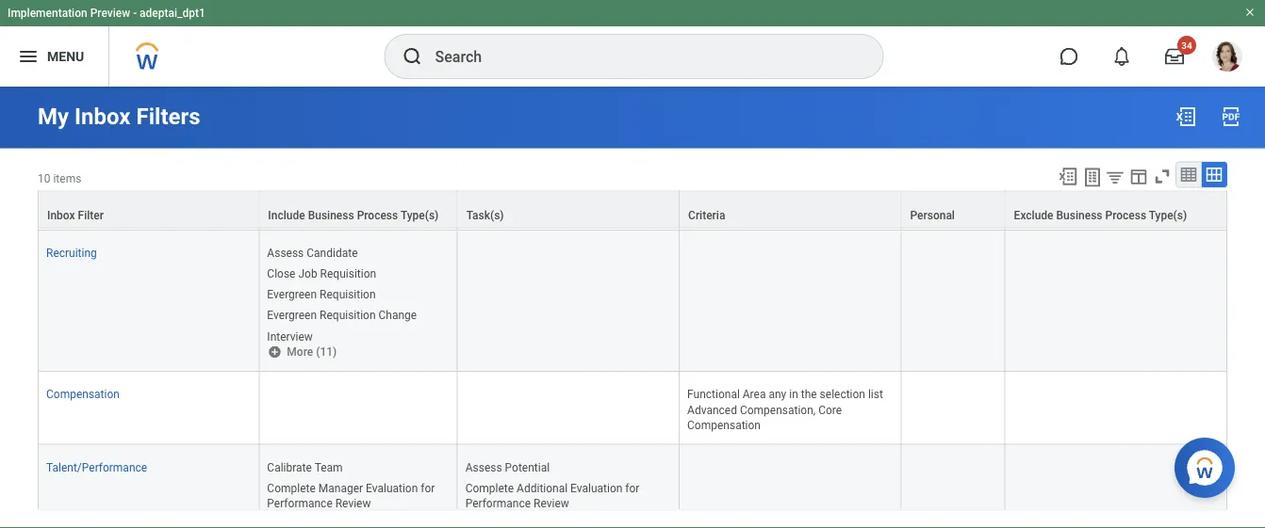 Task type: vqa. For each thing, say whether or not it's contained in the screenshot.
the bottom the 0
no



Task type: locate. For each thing, give the bounding box(es) containing it.
include business process type(s) button
[[260, 192, 457, 228]]

task(s)
[[466, 209, 504, 222]]

toolbar
[[1049, 162, 1227, 191]]

evergreen up interview element
[[267, 310, 317, 323]]

2 row from the top
[[38, 191, 1227, 229]]

requisition
[[320, 268, 376, 281], [320, 289, 376, 302], [320, 310, 376, 323]]

2 evergreen from the top
[[267, 310, 317, 323]]

criteria
[[688, 209, 725, 222]]

compensation up the talent/performance link
[[46, 389, 120, 402]]

more (11)
[[287, 347, 337, 360]]

0 horizontal spatial evaluation
[[366, 483, 418, 496]]

2 requisition from the top
[[320, 289, 376, 302]]

customer
[[46, 201, 95, 214], [267, 201, 316, 214]]

0 horizontal spatial compensation
[[46, 389, 120, 402]]

complete down assess potential at the left bottom of the page
[[465, 483, 514, 496]]

1 horizontal spatial invoice
[[319, 201, 355, 214]]

1 requisition from the top
[[320, 268, 376, 281]]

2 evaluation from the left
[[570, 483, 623, 496]]

process
[[357, 209, 398, 222], [1105, 209, 1147, 222]]

compensation down advanced
[[687, 419, 761, 433]]

performance inside complete manager evaluation for performance review
[[267, 498, 333, 511]]

1 horizontal spatial business
[[1056, 209, 1103, 222]]

review inside complete manager evaluation for performance review
[[335, 498, 371, 511]]

1 horizontal spatial type(s)
[[1149, 209, 1187, 222]]

evaluation
[[366, 483, 418, 496], [570, 483, 623, 496]]

1 for from the left
[[421, 483, 435, 496]]

1 horizontal spatial for
[[625, 483, 640, 496]]

0 vertical spatial requisition
[[320, 268, 376, 281]]

assess left potential
[[465, 462, 502, 475]]

1 performance from the left
[[267, 498, 333, 511]]

2 process from the left
[[1105, 209, 1147, 222]]

2 review from the left
[[534, 498, 569, 511]]

items selected list containing calibrate team
[[267, 458, 449, 529]]

complete manager evaluation for performance review element
[[267, 479, 435, 511]]

0 horizontal spatial process
[[357, 209, 398, 222]]

1 process from the left
[[357, 209, 398, 222]]

adeptai_dpt1
[[140, 7, 205, 20]]

performance down calibrate team
[[267, 498, 333, 511]]

inbox inside popup button
[[47, 209, 75, 222]]

1 review from the left
[[335, 498, 371, 511]]

for inside complete manager evaluation for performance review
[[421, 483, 435, 496]]

2 for from the left
[[625, 483, 640, 496]]

additional
[[517, 483, 568, 496]]

business for exclude
[[1056, 209, 1103, 222]]

close job requisition element
[[267, 264, 376, 281]]

34
[[1182, 40, 1192, 51]]

evergreen for evergreen requisition change
[[267, 310, 317, 323]]

type(s) right event
[[401, 209, 439, 222]]

for
[[421, 483, 435, 496], [625, 483, 640, 496]]

1 horizontal spatial process
[[1105, 209, 1147, 222]]

review
[[335, 498, 371, 511], [534, 498, 569, 511]]

1 vertical spatial requisition
[[320, 289, 376, 302]]

2 vertical spatial requisition
[[320, 310, 376, 323]]

evaluation inside complete manager evaluation for performance review
[[366, 483, 418, 496]]

0 vertical spatial assess
[[267, 247, 304, 261]]

compensation,
[[740, 404, 816, 417]]

1 invoice from the left
[[98, 201, 134, 214]]

2 invoice from the left
[[319, 201, 355, 214]]

evaluation for manager
[[366, 483, 418, 496]]

type(s) for include business process type(s)
[[401, 209, 439, 222]]

4 row from the top
[[38, 373, 1227, 446]]

1 vertical spatial assess
[[465, 462, 502, 475]]

1 horizontal spatial evaluation
[[570, 483, 623, 496]]

review inside complete additional evaluation for performance review
[[534, 498, 569, 511]]

performance
[[267, 498, 333, 511], [465, 498, 531, 511]]

evergreen requisition change element
[[267, 306, 417, 323]]

process for exclude business process type(s)
[[1105, 209, 1147, 222]]

1 complete from the left
[[267, 483, 316, 496]]

requisition for evergreen requisition
[[320, 289, 376, 302]]

evergreen requisition element
[[267, 285, 376, 302]]

complete down calibrate
[[267, 483, 316, 496]]

0 horizontal spatial type(s)
[[401, 209, 439, 222]]

inbox
[[75, 103, 131, 130], [47, 209, 75, 222]]

1 horizontal spatial compensation
[[687, 419, 761, 433]]

requisition down evergreen requisition
[[320, 310, 376, 323]]

0 horizontal spatial business
[[308, 209, 354, 222]]

requisition up evergreen requisition change element
[[320, 289, 376, 302]]

customer invoice approvals link
[[46, 197, 187, 214]]

invoice for approvals
[[98, 201, 134, 214]]

evergreen for evergreen requisition
[[267, 289, 317, 302]]

assess
[[267, 247, 304, 261], [465, 462, 502, 475]]

business up candidate at the top of page
[[308, 209, 354, 222]]

recruiting
[[46, 247, 97, 261]]

1 type(s) from the left
[[401, 209, 439, 222]]

items
[[53, 172, 81, 185]]

evergreen
[[267, 289, 317, 302], [267, 310, 317, 323]]

2 customer from the left
[[267, 201, 316, 214]]

0 horizontal spatial invoice
[[98, 201, 134, 214]]

selection
[[820, 389, 865, 402]]

exclude
[[1014, 209, 1054, 222]]

2 complete from the left
[[465, 483, 514, 496]]

evaluation inside complete additional evaluation for performance review
[[570, 483, 623, 496]]

evergreen down close
[[267, 289, 317, 302]]

the
[[801, 389, 817, 402]]

exclude business process type(s) button
[[1006, 192, 1227, 228]]

my
[[38, 103, 69, 130]]

1 customer from the left
[[46, 201, 95, 214]]

review for additional
[[534, 498, 569, 511]]

functional area any in the selection list advanced compensation, core compensation
[[687, 389, 886, 433]]

row containing talent/performance
[[38, 446, 1227, 529]]

fullscreen image
[[1152, 166, 1173, 187]]

2 business from the left
[[1056, 209, 1103, 222]]

complete inside complete manager evaluation for performance review
[[267, 483, 316, 496]]

for right "manager"
[[421, 483, 435, 496]]

complete manager evaluation for performance review
[[267, 483, 435, 511]]

row containing recruiting
[[38, 231, 1227, 373]]

performance down assess potential at the left bottom of the page
[[465, 498, 531, 511]]

0 horizontal spatial assess
[[267, 247, 304, 261]]

1 vertical spatial compensation
[[687, 419, 761, 433]]

complete
[[267, 483, 316, 496], [465, 483, 514, 496]]

inbox right my
[[75, 103, 131, 130]]

assess up close
[[267, 247, 304, 261]]

any
[[769, 389, 786, 402]]

items selected list containing assess potential
[[465, 458, 671, 529]]

assess potential
[[465, 462, 550, 475]]

performance for manager
[[267, 498, 333, 511]]

(11)
[[316, 347, 337, 360]]

business
[[308, 209, 354, 222], [1056, 209, 1103, 222]]

export to worksheets image
[[1081, 166, 1104, 189]]

customer for customer invoice approvals
[[46, 201, 95, 214]]

row containing customer invoice approvals
[[38, 185, 1227, 231]]

type(s)
[[401, 209, 439, 222], [1149, 209, 1187, 222]]

for right additional
[[625, 483, 640, 496]]

0 horizontal spatial complete
[[267, 483, 316, 496]]

1 vertical spatial inbox
[[47, 209, 75, 222]]

recruiting link
[[46, 244, 97, 261]]

interview element
[[267, 327, 313, 344]]

0 vertical spatial compensation
[[46, 389, 120, 402]]

3 row from the top
[[38, 231, 1227, 373]]

items selected list
[[267, 244, 447, 345], [267, 458, 449, 529], [465, 458, 671, 529]]

0 vertical spatial inbox
[[75, 103, 131, 130]]

my inbox filters
[[38, 103, 200, 130]]

for for complete manager evaluation for performance review
[[421, 483, 435, 496]]

1 row from the top
[[38, 185, 1227, 231]]

invoice
[[98, 201, 134, 214], [319, 201, 355, 214]]

talent/performance
[[46, 462, 147, 475]]

1 business from the left
[[308, 209, 354, 222]]

1 horizontal spatial performance
[[465, 498, 531, 511]]

cell
[[458, 185, 680, 231], [680, 185, 902, 231], [902, 185, 1006, 231], [1006, 185, 1227, 231], [458, 231, 680, 373], [680, 231, 902, 373], [902, 231, 1006, 373], [1006, 231, 1227, 373], [260, 373, 458, 446], [458, 373, 680, 446], [902, 373, 1006, 446], [1006, 373, 1227, 446], [680, 446, 902, 529], [902, 446, 1006, 529], [1006, 446, 1227, 529]]

area
[[743, 389, 766, 402]]

0 horizontal spatial performance
[[267, 498, 333, 511]]

complete inside complete additional evaluation for performance review
[[465, 483, 514, 496]]

2 performance from the left
[[465, 498, 531, 511]]

personal
[[910, 209, 955, 222]]

performance inside complete additional evaluation for performance review
[[465, 498, 531, 511]]

1 horizontal spatial complete
[[465, 483, 514, 496]]

1 horizontal spatial customer
[[267, 201, 316, 214]]

5 row from the top
[[38, 446, 1227, 529]]

customer down the items
[[46, 201, 95, 214]]

requisition down candidate at the top of page
[[320, 268, 376, 281]]

business down export to worksheets icon
[[1056, 209, 1103, 222]]

potential
[[505, 462, 550, 475]]

review down "manager"
[[335, 498, 371, 511]]

3 requisition from the top
[[320, 310, 376, 323]]

1 vertical spatial evergreen
[[267, 310, 317, 323]]

for for complete additional evaluation for performance review
[[625, 483, 640, 496]]

row
[[38, 185, 1227, 231], [38, 191, 1227, 229], [38, 231, 1227, 373], [38, 373, 1227, 446], [38, 446, 1227, 529]]

inbox left filter at the left top of the page
[[47, 209, 75, 222]]

0 horizontal spatial review
[[335, 498, 371, 511]]

review down additional
[[534, 498, 569, 511]]

0 vertical spatial evergreen
[[267, 289, 317, 302]]

2 type(s) from the left
[[1149, 209, 1187, 222]]

0 horizontal spatial for
[[421, 483, 435, 496]]

for inside complete additional evaluation for performance review
[[625, 483, 640, 496]]

more (11) button
[[267, 345, 339, 361]]

1 evergreen from the top
[[267, 289, 317, 302]]

type(s) down "fullscreen" image
[[1149, 209, 1187, 222]]

calibrate team
[[267, 462, 343, 475]]

job
[[298, 268, 317, 281]]

evaluation right additional
[[570, 483, 623, 496]]

1 evaluation from the left
[[366, 483, 418, 496]]

menu banner
[[0, 0, 1265, 87]]

compensation
[[46, 389, 120, 402], [687, 419, 761, 433]]

task(s) button
[[458, 192, 679, 228]]

0 horizontal spatial customer
[[46, 201, 95, 214]]

1 horizontal spatial review
[[534, 498, 569, 511]]

close environment banner image
[[1244, 7, 1256, 18]]

implementation preview -   adeptai_dpt1
[[8, 7, 205, 20]]

assess candidate element
[[267, 244, 358, 261]]

assess potential element
[[465, 458, 550, 475]]

filters
[[136, 103, 200, 130]]

menu
[[47, 49, 84, 64]]

evaluation right "manager"
[[366, 483, 418, 496]]

1 horizontal spatial assess
[[465, 462, 502, 475]]

customer up assess candidate element
[[267, 201, 316, 214]]



Task type: describe. For each thing, give the bounding box(es) containing it.
customer invoice event
[[267, 201, 385, 214]]

advanced
[[687, 404, 737, 417]]

assess for assess potential
[[465, 462, 502, 475]]

complete additional evaluation for performance review element
[[465, 479, 640, 511]]

include business process type(s)
[[268, 209, 439, 222]]

implementation
[[8, 7, 87, 20]]

compensation link
[[46, 385, 120, 402]]

review for manager
[[335, 498, 371, 511]]

expand table image
[[1205, 165, 1224, 184]]

assess for assess candidate
[[267, 247, 304, 261]]

close job requisition
[[267, 268, 376, 281]]

assess candidate
[[267, 247, 358, 261]]

export to excel image
[[1058, 166, 1079, 187]]

requisition for evergreen requisition change
[[320, 310, 376, 323]]

interview
[[267, 331, 313, 344]]

select to filter grid data image
[[1105, 167, 1126, 187]]

customer invoice approvals
[[46, 201, 187, 214]]

team
[[315, 462, 343, 475]]

view printable version (pdf) image
[[1220, 106, 1243, 128]]

search image
[[401, 45, 424, 68]]

customer invoice event element
[[267, 197, 385, 214]]

evergreen requisition
[[267, 289, 376, 302]]

click to view/edit grid preferences image
[[1128, 166, 1149, 187]]

menu button
[[0, 26, 109, 87]]

table image
[[1179, 165, 1198, 184]]

Search Workday  search field
[[435, 36, 844, 77]]

type(s) for exclude business process type(s)
[[1149, 209, 1187, 222]]

calibrate team element
[[267, 458, 343, 475]]

complete for assess
[[465, 483, 514, 496]]

customer for customer invoice event
[[267, 201, 316, 214]]

export to excel image
[[1175, 106, 1197, 128]]

include
[[268, 209, 305, 222]]

row containing inbox filter
[[38, 191, 1227, 229]]

justify image
[[17, 45, 40, 68]]

personal button
[[902, 192, 1005, 228]]

exclude business process type(s)
[[1014, 209, 1187, 222]]

evergreen requisition change
[[267, 310, 417, 323]]

invoice for event
[[319, 201, 355, 214]]

functional
[[687, 389, 740, 402]]

approvals
[[137, 201, 187, 214]]

preview
[[90, 7, 130, 20]]

talent/performance link
[[46, 458, 147, 475]]

row containing compensation
[[38, 373, 1227, 446]]

-
[[133, 7, 137, 20]]

candidate
[[307, 247, 358, 261]]

inbox filter button
[[39, 192, 259, 228]]

process for include business process type(s)
[[357, 209, 398, 222]]

close
[[267, 268, 296, 281]]

performance for additional
[[465, 498, 531, 511]]

criteria button
[[680, 192, 901, 228]]

inbox filter
[[47, 209, 104, 222]]

business for include
[[308, 209, 354, 222]]

10
[[38, 172, 50, 185]]

list
[[868, 389, 883, 402]]

profile logan mcneil image
[[1212, 41, 1243, 75]]

filter
[[78, 209, 104, 222]]

notifications large image
[[1112, 47, 1131, 66]]

complete for calibrate
[[267, 483, 316, 496]]

evaluation for additional
[[570, 483, 623, 496]]

more
[[287, 347, 313, 360]]

10 items
[[38, 172, 81, 185]]

34 button
[[1154, 36, 1196, 77]]

change
[[379, 310, 417, 323]]

toolbar inside my inbox filters main content
[[1049, 162, 1227, 191]]

inbox large image
[[1165, 47, 1184, 66]]

manager
[[318, 483, 363, 496]]

items selected list containing assess candidate
[[267, 244, 447, 345]]

calibrate
[[267, 462, 312, 475]]

event
[[358, 201, 385, 214]]

complete additional evaluation for performance review
[[465, 483, 640, 511]]

in
[[789, 389, 798, 402]]

compensation inside functional area any in the selection list advanced compensation, core compensation
[[687, 419, 761, 433]]

core
[[818, 404, 842, 417]]

my inbox filters main content
[[0, 87, 1265, 529]]



